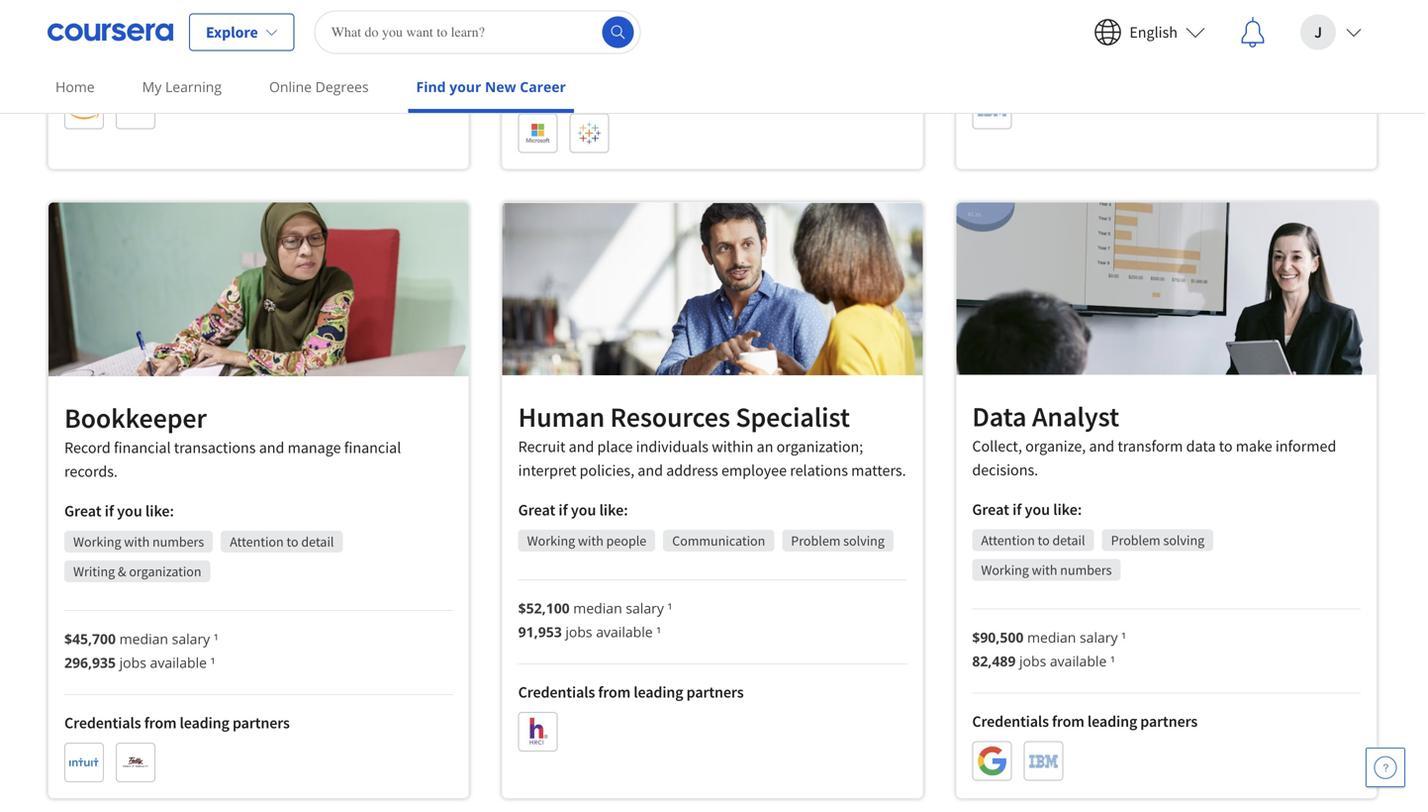 Task type: describe. For each thing, give the bounding box(es) containing it.
&
[[118, 562, 126, 580]]

resources
[[611, 399, 731, 434]]

$90,500
[[973, 628, 1024, 647]]

median for bookkeeper
[[119, 629, 168, 648]]

career
[[520, 77, 566, 96]]

online
[[269, 77, 312, 96]]

my
[[142, 77, 162, 96]]

credentials for data analyst
[[973, 712, 1050, 732]]

from for bookkeeper
[[144, 713, 177, 733]]

available inside $110,000 median salary ¹ jobs available ¹
[[596, 24, 653, 43]]

people
[[607, 532, 647, 549]]

from right career
[[598, 84, 631, 104]]

and for bookkeeper
[[259, 437, 285, 457]]

partners for bookkeeper
[[233, 713, 290, 733]]

1 horizontal spatial to
[[1038, 532, 1050, 549]]

credentials from leading partners for data analyst
[[973, 712, 1198, 732]]

organization;
[[777, 436, 864, 456]]

jobs for data analyst
[[1020, 652, 1047, 671]]

from for data
[[1053, 712, 1085, 732]]

explore
[[206, 22, 258, 42]]

credentials inside button
[[64, 60, 141, 80]]

1 horizontal spatial detail
[[1053, 532, 1086, 549]]

bookkeeper image
[[49, 203, 469, 376]]

home link
[[48, 64, 103, 109]]

you for record
[[117, 501, 142, 521]]

coursera image
[[48, 16, 173, 48]]

human resources specialist recruit and place individuals within an organization; interpret policies, and address employee relations matters.
[[519, 399, 907, 480]]

from inside button
[[144, 60, 177, 80]]

degrees
[[316, 77, 369, 96]]

median for human
[[574, 598, 623, 617]]

online degrees
[[269, 77, 369, 96]]

partners for human resources specialist
[[687, 682, 744, 702]]

82,489
[[973, 652, 1016, 671]]

with for record
[[124, 533, 150, 550]]

home
[[55, 77, 95, 96]]

leading for human
[[634, 682, 684, 702]]

data analyst collect, organize, and transform data to make informed decisions.
[[973, 399, 1337, 480]]

jobs inside $110,000 median salary ¹ jobs available ¹
[[566, 24, 593, 43]]

organization
[[129, 562, 202, 580]]

if for record
[[105, 501, 114, 521]]

2 horizontal spatial with
[[1033, 561, 1058, 579]]

$110,000
[[519, 0, 578, 19]]

great if you like: for analyst
[[973, 500, 1083, 520]]

matters.
[[852, 460, 907, 480]]

available for data analyst
[[1051, 652, 1107, 671]]

interpret
[[519, 460, 577, 480]]

analyst
[[1033, 399, 1120, 434]]

place
[[598, 436, 633, 456]]

my learning link
[[134, 64, 230, 109]]

0 horizontal spatial attention to detail
[[230, 533, 334, 550]]

english button
[[1079, 0, 1222, 64]]

your
[[450, 77, 482, 96]]

1 horizontal spatial attention
[[982, 532, 1036, 549]]

writing
[[73, 562, 115, 580]]

my learning
[[142, 77, 222, 96]]

credentials right new
[[519, 84, 595, 104]]

$110,000 median salary ¹ jobs available ¹
[[519, 0, 681, 43]]

working for record
[[73, 533, 121, 550]]

leading inside credentials from leading partners button
[[180, 60, 230, 80]]

decisions.
[[973, 460, 1039, 480]]

human
[[519, 399, 605, 434]]

available inside button
[[1058, 0, 1115, 19]]

learning
[[165, 77, 222, 96]]

0 horizontal spatial to
[[287, 533, 299, 550]]

¹ inside button
[[1119, 0, 1124, 19]]

2 problem from the left
[[791, 532, 841, 549]]

1 problem solving from the left
[[1112, 532, 1205, 549]]

if for resources
[[559, 500, 568, 520]]

credentials from leading partners button
[[48, 0, 470, 170]]

salary for human
[[626, 598, 664, 617]]

salary for data
[[1080, 628, 1119, 647]]

salary for bookkeeper
[[172, 629, 210, 648]]

informed
[[1276, 436, 1337, 456]]

$90,500 median salary ¹ 82,489 jobs available ¹
[[973, 628, 1127, 671]]

like: for analyst
[[1054, 500, 1083, 520]]

credentials for bookkeeper
[[64, 713, 141, 733]]

and down individuals
[[638, 460, 663, 480]]

with for resources
[[578, 532, 604, 549]]

leading for bookkeeper
[[180, 713, 230, 733]]

great for bookkeeper
[[64, 501, 102, 521]]

jobs inside button
[[1028, 0, 1055, 19]]

find your new career link
[[408, 64, 574, 113]]

jobs for human resources specialist
[[566, 622, 593, 641]]

jobs available ¹ button
[[956, 0, 1378, 170]]

available for human resources specialist
[[596, 622, 653, 641]]

$52,100 median salary ¹ 91,953 jobs available ¹
[[519, 598, 673, 641]]

2 solving from the left
[[844, 532, 885, 549]]

to inside data analyst collect, organize, and transform data to make informed decisions.
[[1220, 436, 1233, 456]]

partners inside credentials from leading partners button
[[233, 60, 290, 80]]



Task type: locate. For each thing, give the bounding box(es) containing it.
recruit
[[519, 436, 566, 456]]

0 horizontal spatial working with numbers
[[73, 533, 204, 550]]

credentials from leading partners for bookkeeper
[[64, 713, 290, 733]]

data
[[1187, 436, 1217, 456]]

transform
[[1118, 436, 1184, 456]]

and left place
[[569, 436, 594, 456]]

jobs inside $52,100 median salary ¹ 91,953 jobs available ¹
[[566, 622, 593, 641]]

and inside bookkeeper record financial transactions and manage financial records.
[[259, 437, 285, 457]]

None search field
[[315, 10, 641, 54]]

detail down manage
[[301, 533, 334, 550]]

2 horizontal spatial to
[[1220, 436, 1233, 456]]

0 horizontal spatial like:
[[145, 501, 174, 521]]

online degrees link
[[261, 64, 377, 109]]

2 horizontal spatial great
[[973, 500, 1010, 520]]

median right $90,500
[[1028, 628, 1077, 647]]

writing & organization
[[73, 562, 202, 580]]

you down decisions.
[[1025, 500, 1051, 520]]

working with people
[[527, 532, 647, 549]]

like:
[[1054, 500, 1083, 520], [600, 500, 628, 520], [145, 501, 174, 521]]

1 horizontal spatial with
[[578, 532, 604, 549]]

you for analyst
[[1025, 500, 1051, 520]]

and left manage
[[259, 437, 285, 457]]

organize,
[[1026, 436, 1087, 456]]

median inside $90,500 median salary ¹ 82,489 jobs available ¹
[[1028, 628, 1077, 647]]

great if you like: up working with people
[[519, 500, 628, 520]]

0 horizontal spatial numbers
[[152, 533, 204, 550]]

0 horizontal spatial detail
[[301, 533, 334, 550]]

individuals
[[636, 436, 709, 456]]

attention to detail
[[982, 532, 1086, 549], [230, 533, 334, 550]]

0 horizontal spatial with
[[124, 533, 150, 550]]

problem solving down transform
[[1112, 532, 1205, 549]]

great down records.
[[64, 501, 102, 521]]

salary inside $110,000 median salary ¹ jobs available ¹
[[634, 0, 672, 19]]

0 vertical spatial working with numbers
[[73, 533, 204, 550]]

median right $45,700
[[119, 629, 168, 648]]

working up writing at the bottom left of the page
[[73, 533, 121, 550]]

salary inside $90,500 median salary ¹ 82,489 jobs available ¹
[[1080, 628, 1119, 647]]

0 horizontal spatial you
[[117, 501, 142, 521]]

0 horizontal spatial financial
[[114, 437, 171, 457]]

1 horizontal spatial attention to detail
[[982, 532, 1086, 549]]

1 horizontal spatial great
[[519, 500, 556, 520]]

to down manage
[[287, 533, 299, 550]]

and for human resources specialist
[[569, 436, 594, 456]]

with up $90,500 median salary ¹ 82,489 jobs available ¹
[[1033, 561, 1058, 579]]

data analyst image
[[957, 203, 1377, 375]]

median for data
[[1028, 628, 1077, 647]]

numbers up organization
[[152, 533, 204, 550]]

median inside $52,100 median salary ¹ 91,953 jobs available ¹
[[574, 598, 623, 617]]

from down $90,500 median salary ¹ 82,489 jobs available ¹
[[1053, 712, 1085, 732]]

1 vertical spatial working with numbers
[[982, 561, 1113, 579]]

specialist
[[736, 399, 850, 434]]

credentials from leading partners inside button
[[64, 60, 290, 80]]

great if you like: down records.
[[64, 501, 174, 521]]

great for data analyst
[[973, 500, 1010, 520]]

296,935
[[64, 653, 116, 672]]

like: for record
[[145, 501, 174, 521]]

you up working with people
[[571, 500, 597, 520]]

transactions
[[174, 437, 256, 457]]

leading down '$45,700 median salary ¹ 296,935 jobs available ¹'
[[180, 713, 230, 733]]

manage
[[288, 437, 341, 457]]

great if you like: down decisions.
[[973, 500, 1083, 520]]

attention
[[982, 532, 1036, 549], [230, 533, 284, 550]]

make
[[1237, 436, 1273, 456]]

median inside $110,000 median salary ¹ jobs available ¹
[[582, 0, 630, 19]]

to right "data"
[[1220, 436, 1233, 456]]

records.
[[64, 461, 118, 481]]

2 horizontal spatial working
[[982, 561, 1030, 579]]

employee
[[722, 460, 787, 480]]

1 horizontal spatial like:
[[600, 500, 628, 520]]

credentials down 296,935
[[64, 713, 141, 733]]

0 horizontal spatial great if you like:
[[64, 501, 174, 521]]

0 horizontal spatial problem
[[791, 532, 841, 549]]

credentials down the 82,489 at right bottom
[[973, 712, 1050, 732]]

available inside '$45,700 median salary ¹ 296,935 jobs available ¹'
[[150, 653, 207, 672]]

1 vertical spatial numbers
[[1061, 561, 1113, 579]]

to
[[1220, 436, 1233, 456], [1038, 532, 1050, 549], [287, 533, 299, 550]]

1 horizontal spatial working
[[527, 532, 576, 549]]

if down records.
[[105, 501, 114, 521]]

1 problem from the left
[[1112, 532, 1161, 549]]

1 solving from the left
[[1164, 532, 1205, 549]]

¹
[[676, 0, 681, 19], [1119, 0, 1124, 19], [657, 24, 662, 43], [668, 598, 673, 617], [657, 622, 662, 641], [1122, 628, 1127, 647], [214, 629, 219, 648], [1111, 652, 1116, 671], [211, 653, 215, 672]]

credentials from leading partners down '$45,700 median salary ¹ 296,935 jobs available ¹'
[[64, 713, 290, 733]]

91,953
[[519, 622, 562, 641]]

salary inside '$45,700 median salary ¹ 296,935 jobs available ¹'
[[172, 629, 210, 648]]

jobs
[[1028, 0, 1055, 19], [566, 24, 593, 43], [566, 622, 593, 641], [1020, 652, 1047, 671], [119, 653, 146, 672]]

from down '$45,700 median salary ¹ 296,935 jobs available ¹'
[[144, 713, 177, 733]]

jobs inside $90,500 median salary ¹ 82,489 jobs available ¹
[[1020, 652, 1047, 671]]

policies,
[[580, 460, 635, 480]]

like: for resources
[[600, 500, 628, 520]]

available inside $90,500 median salary ¹ 82,489 jobs available ¹
[[1051, 652, 1107, 671]]

you for resources
[[571, 500, 597, 520]]

credentials down coursera image at the top
[[64, 60, 141, 80]]

working up $52,100 at the left bottom of the page
[[527, 532, 576, 549]]

1 horizontal spatial numbers
[[1061, 561, 1113, 579]]

bookkeeper
[[64, 400, 207, 435]]

financial
[[114, 437, 171, 457], [344, 437, 401, 457]]

great if you like:
[[973, 500, 1083, 520], [519, 500, 628, 520], [64, 501, 174, 521]]

problem
[[1112, 532, 1161, 549], [791, 532, 841, 549]]

median
[[582, 0, 630, 19], [574, 598, 623, 617], [1028, 628, 1077, 647], [119, 629, 168, 648]]

credentials from leading partners
[[64, 60, 290, 80], [519, 84, 744, 104], [519, 682, 744, 702], [973, 712, 1198, 732], [64, 713, 290, 733]]

numbers up $90,500 median salary ¹ 82,489 jobs available ¹
[[1061, 561, 1113, 579]]

like: up people
[[600, 500, 628, 520]]

1 horizontal spatial great if you like:
[[519, 500, 628, 520]]

1 horizontal spatial problem solving
[[1112, 532, 1205, 549]]

leading down $110,000 median salary ¹ jobs available ¹
[[634, 84, 684, 104]]

1 horizontal spatial solving
[[1164, 532, 1205, 549]]

1 horizontal spatial if
[[559, 500, 568, 520]]

credentials from leading partners for human resources specialist
[[519, 682, 744, 702]]

you
[[1025, 500, 1051, 520], [571, 500, 597, 520], [117, 501, 142, 521]]

partners for data analyst
[[1141, 712, 1198, 732]]

with
[[578, 532, 604, 549], [124, 533, 150, 550], [1033, 561, 1058, 579]]

credentials from leading partners down $110,000 median salary ¹ jobs available ¹
[[519, 84, 744, 104]]

salary
[[634, 0, 672, 19], [626, 598, 664, 617], [1080, 628, 1119, 647], [172, 629, 210, 648]]

if up working with people
[[559, 500, 568, 520]]

find your new career
[[416, 77, 566, 96]]

credentials for human resources specialist
[[519, 682, 595, 702]]

1 horizontal spatial working with numbers
[[982, 561, 1113, 579]]

problem down relations
[[791, 532, 841, 549]]

credentials from leading partners down $52,100 median salary ¹ 91,953 jobs available ¹
[[519, 682, 744, 702]]

problem solving down relations
[[791, 532, 885, 549]]

What do you want to learn? text field
[[315, 10, 641, 54]]

1 financial from the left
[[114, 437, 171, 457]]

$52,100
[[519, 598, 570, 617]]

available for bookkeeper
[[150, 653, 207, 672]]

from down coursera image at the top
[[144, 60, 177, 80]]

working for resources
[[527, 532, 576, 549]]

1 horizontal spatial financial
[[344, 437, 401, 457]]

jobs available ¹
[[1024, 0, 1124, 19]]

salary inside $52,100 median salary ¹ 91,953 jobs available ¹
[[626, 598, 664, 617]]

and inside data analyst collect, organize, and transform data to make informed decisions.
[[1090, 436, 1115, 456]]

2 horizontal spatial if
[[1013, 500, 1022, 520]]

problem down transform
[[1112, 532, 1161, 549]]

great down decisions.
[[973, 500, 1010, 520]]

record
[[64, 437, 111, 457]]

2 financial from the left
[[344, 437, 401, 457]]

solving
[[1164, 532, 1205, 549], [844, 532, 885, 549]]

median right $110,000
[[582, 0, 630, 19]]

partners
[[233, 60, 290, 80], [687, 84, 744, 104], [687, 682, 744, 702], [1141, 712, 1198, 732], [233, 713, 290, 733]]

if
[[1013, 500, 1022, 520], [559, 500, 568, 520], [105, 501, 114, 521]]

leading for data
[[1088, 712, 1138, 732]]

working up $90,500
[[982, 561, 1030, 579]]

financial right manage
[[344, 437, 401, 457]]

$45,700
[[64, 629, 116, 648]]

collect,
[[973, 436, 1023, 456]]

median inside '$45,700 median salary ¹ 296,935 jobs available ¹'
[[119, 629, 168, 648]]

credentials from leading partners down explore
[[64, 60, 290, 80]]

solving down "data"
[[1164, 532, 1205, 549]]

0 horizontal spatial working
[[73, 533, 121, 550]]

data
[[973, 399, 1027, 434]]

2 horizontal spatial like:
[[1054, 500, 1083, 520]]

great for human resources specialist
[[519, 500, 556, 520]]

with left people
[[578, 532, 604, 549]]

credentials
[[64, 60, 141, 80], [519, 84, 595, 104], [519, 682, 595, 702], [973, 712, 1050, 732], [64, 713, 141, 733]]

relations
[[790, 460, 849, 480]]

leading down $90,500 median salary ¹ 82,489 jobs available ¹
[[1088, 712, 1138, 732]]

within
[[712, 436, 754, 456]]

leading down explore
[[180, 60, 230, 80]]

j button
[[1285, 0, 1378, 64]]

great if you like: for record
[[64, 501, 174, 521]]

and down analyst on the right of the page
[[1090, 436, 1115, 456]]

0 horizontal spatial great
[[64, 501, 102, 521]]

and for data analyst
[[1090, 436, 1115, 456]]

median right $52,100 at the left bottom of the page
[[574, 598, 623, 617]]

problem solving
[[1112, 532, 1205, 549], [791, 532, 885, 549]]

$45,700 median salary ¹ 296,935 jobs available ¹
[[64, 629, 219, 672]]

if down decisions.
[[1013, 500, 1022, 520]]

j
[[1315, 22, 1323, 42]]

bookkeeper record financial transactions and manage financial records.
[[64, 400, 401, 481]]

great
[[973, 500, 1010, 520], [519, 500, 556, 520], [64, 501, 102, 521]]

address
[[667, 460, 719, 480]]

financial down bookkeeper
[[114, 437, 171, 457]]

0 vertical spatial numbers
[[152, 533, 204, 550]]

communication
[[673, 532, 766, 549]]

to down decisions.
[[1038, 532, 1050, 549]]

0 horizontal spatial if
[[105, 501, 114, 521]]

great down interpret on the left bottom of page
[[519, 500, 556, 520]]

like: down 'organize,'
[[1054, 500, 1083, 520]]

from down $52,100 median salary ¹ 91,953 jobs available ¹
[[598, 682, 631, 702]]

an
[[757, 436, 774, 456]]

1 horizontal spatial you
[[571, 500, 597, 520]]

jobs for bookkeeper
[[119, 653, 146, 672]]

2 horizontal spatial you
[[1025, 500, 1051, 520]]

great if you like: for resources
[[519, 500, 628, 520]]

and
[[1090, 436, 1115, 456], [569, 436, 594, 456], [259, 437, 285, 457], [638, 460, 663, 480]]

numbers
[[152, 533, 204, 550], [1061, 561, 1113, 579]]

help center image
[[1374, 756, 1398, 779]]

from for human
[[598, 682, 631, 702]]

2 horizontal spatial great if you like:
[[973, 500, 1083, 520]]

leading
[[180, 60, 230, 80], [634, 84, 684, 104], [634, 682, 684, 702], [1088, 712, 1138, 732], [180, 713, 230, 733]]

working with numbers up $90,500 median salary ¹ 82,489 jobs available ¹
[[982, 561, 1113, 579]]

jobs inside '$45,700 median salary ¹ 296,935 jobs available ¹'
[[119, 653, 146, 672]]

working with numbers up the "writing & organization"
[[73, 533, 204, 550]]

if for analyst
[[1013, 500, 1022, 520]]

available
[[1058, 0, 1115, 19], [596, 24, 653, 43], [596, 622, 653, 641], [1051, 652, 1107, 671], [150, 653, 207, 672]]

credentials down the 91,953 at bottom
[[519, 682, 595, 702]]

2 problem solving from the left
[[791, 532, 885, 549]]

working
[[527, 532, 576, 549], [73, 533, 121, 550], [982, 561, 1030, 579]]

english
[[1130, 22, 1178, 42]]

detail down 'organize,'
[[1053, 532, 1086, 549]]

you down records.
[[117, 501, 142, 521]]

solving down matters.
[[844, 532, 885, 549]]

1 horizontal spatial problem
[[1112, 532, 1161, 549]]

working with numbers
[[73, 533, 204, 550], [982, 561, 1113, 579]]

available inside $52,100 median salary ¹ 91,953 jobs available ¹
[[596, 622, 653, 641]]

with up the "writing & organization"
[[124, 533, 150, 550]]

credentials from leading partners down $90,500 median salary ¹ 82,489 jobs available ¹
[[973, 712, 1198, 732]]

0 horizontal spatial problem solving
[[791, 532, 885, 549]]

leading down $52,100 median salary ¹ 91,953 jobs available ¹
[[634, 682, 684, 702]]

0 horizontal spatial solving
[[844, 532, 885, 549]]

explore button
[[189, 13, 295, 51]]

find
[[416, 77, 446, 96]]

from
[[144, 60, 177, 80], [598, 84, 631, 104], [598, 682, 631, 702], [1053, 712, 1085, 732], [144, 713, 177, 733]]

0 horizontal spatial attention
[[230, 533, 284, 550]]

new
[[485, 77, 517, 96]]

like: up organization
[[145, 501, 174, 521]]



Task type: vqa. For each thing, say whether or not it's contained in the screenshot.
the median in $110,000 median salary ¹ jobs available ¹
yes



